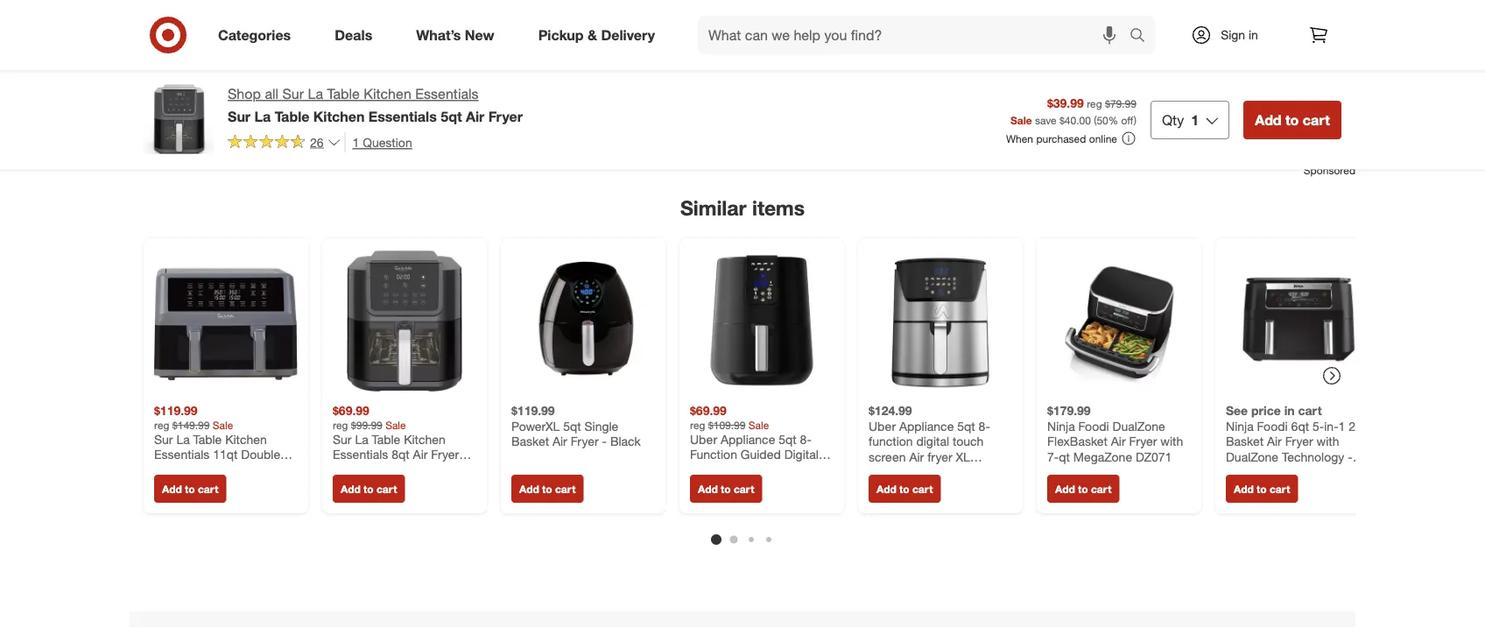 Task type: locate. For each thing, give the bounding box(es) containing it.
air inside see price in cart ninja foodi 6qt 5-in-1 2- basket air fryer with dualzone technology - dz090
[[1268, 434, 1282, 449]]

dualzone down 'price'
[[1226, 449, 1279, 464]]

dualzone
[[1113, 418, 1166, 434], [1226, 449, 1279, 464]]

sign in
[[1221, 27, 1259, 42]]

essentials down $149.99
[[154, 447, 210, 462]]

$69.99
[[333, 403, 370, 418], [690, 403, 727, 418]]

add to cart button down screen
[[869, 475, 941, 503]]

add to cart for see price in cart ninja foodi 6qt 5-in-1 2- basket air fryer with dualzone technology - dz090
[[1234, 482, 1291, 495]]

black
[[610, 434, 641, 449], [333, 462, 363, 477], [748, 462, 779, 477]]

in-
[[1325, 418, 1339, 434]]

kitchen
[[364, 85, 412, 102], [313, 108, 365, 125], [225, 431, 267, 447], [404, 431, 446, 447]]

8-
[[979, 418, 991, 434], [800, 431, 812, 447]]

8- up steel
[[979, 418, 991, 434]]

cart for $69.99 reg $109.99 sale uber appliance 5qt 8- function guided digital air fryer - black
[[734, 482, 755, 495]]

0 horizontal spatial 8-
[[800, 431, 812, 447]]

basket
[[512, 434, 549, 449], [1226, 434, 1264, 449], [154, 462, 192, 477]]

$124.99
[[869, 403, 912, 418]]

reg inside $119.99 reg $149.99 sale sur la table kitchen essentials 11qt double basket air fryer
[[154, 418, 170, 431]]

add to cart button down powerxl on the bottom left of the page
[[512, 475, 584, 503]]

5qt inside $124.99 uber appliance 5qt 8- function digital touch screen air fryer xl premium - stainless steel
[[958, 418, 976, 434]]

air
[[466, 108, 485, 125], [553, 434, 567, 449], [1111, 434, 1126, 449], [1268, 434, 1282, 449], [413, 447, 428, 462], [910, 449, 924, 464], [195, 462, 210, 477], [690, 462, 705, 477]]

table
[[327, 85, 360, 102], [275, 108, 309, 125], [193, 431, 222, 447], [372, 431, 401, 447]]

sign
[[1221, 27, 1246, 42]]

$69.99 inside $69.99 reg $99.99 sale sur la table kitchen essentials 8qt air fryer black
[[333, 403, 370, 418]]

sur left the "8qt" at the left bottom of page
[[333, 431, 352, 447]]

add to cart button down 11qt
[[154, 475, 226, 503]]

to
[[1286, 111, 1299, 128], [185, 482, 195, 495], [364, 482, 374, 495], [542, 482, 552, 495], [721, 482, 731, 495], [900, 482, 910, 495], [1078, 482, 1089, 495], [1257, 482, 1267, 495]]

reg for guided
[[690, 418, 706, 431]]

2 vertical spatial 1
[[1339, 418, 1346, 434]]

5qt down what's new
[[441, 108, 462, 125]]

cart down 11qt
[[198, 482, 218, 495]]

- inside see price in cart ninja foodi 6qt 5-in-1 2- basket air fryer with dualzone technology - dz090
[[1348, 449, 1353, 464]]

in right 'price'
[[1285, 403, 1295, 418]]

40.00
[[1065, 113, 1091, 126]]

foodi inside $179.99 ninja foodi dualzone flexbasket air fryer with 7-qt megazone dz071
[[1079, 418, 1110, 434]]

reg inside $69.99 reg $99.99 sale sur la table kitchen essentials 8qt air fryer black
[[333, 418, 348, 431]]

add to cart button for $119.99 reg $149.99 sale sur la table kitchen essentials 11qt double basket air fryer
[[154, 475, 226, 503]]

2 horizontal spatial basket
[[1226, 434, 1264, 449]]

8- right guided
[[800, 431, 812, 447]]

appliance
[[900, 418, 954, 434], [721, 431, 776, 447]]

cart down guided
[[734, 482, 755, 495]]

in
[[1249, 27, 1259, 42], [1285, 403, 1295, 418]]

cart left in-
[[1299, 403, 1323, 418]]

0 vertical spatial in
[[1249, 27, 1259, 42]]

add to cart button down the technology at the right of page
[[1226, 475, 1299, 503]]

$39.99
[[1048, 95, 1084, 110]]

air inside shop all sur la table kitchen essentials sur la table kitchen essentials 5qt air fryer
[[466, 108, 485, 125]]

5qt up xl
[[958, 418, 976, 434]]

1 left question
[[353, 134, 359, 150]]

air left fryer
[[910, 449, 924, 464]]

1 horizontal spatial foodi
[[1258, 418, 1288, 434]]

uber left guided
[[690, 431, 717, 447]]

$99.99
[[351, 418, 383, 431]]

add to cart down qt
[[1056, 482, 1112, 495]]

sur left 11qt
[[154, 431, 173, 447]]

add for $69.99 reg $99.99 sale sur la table kitchen essentials 8qt air fryer black
[[341, 482, 361, 495]]

cart down the technology at the right of page
[[1270, 482, 1291, 495]]

0 vertical spatial 1
[[1192, 111, 1199, 128]]

sale up when at right
[[1011, 113, 1032, 126]]

basket inside $119.99 reg $149.99 sale sur la table kitchen essentials 11qt double basket air fryer
[[154, 462, 192, 477]]

digital
[[917, 434, 950, 449]]

in right sign at right top
[[1249, 27, 1259, 42]]

1 horizontal spatial in
[[1285, 403, 1295, 418]]

2 horizontal spatial 1
[[1339, 418, 1346, 434]]

air left 6qt
[[1268, 434, 1282, 449]]

reg
[[1087, 97, 1103, 110], [154, 418, 170, 431], [333, 418, 348, 431], [690, 418, 706, 431]]

shop
[[228, 85, 261, 102]]

steel
[[982, 464, 1010, 480]]

la left 11qt
[[176, 431, 190, 447]]

foodi inside see price in cart ninja foodi 6qt 5-in-1 2- basket air fryer with dualzone technology - dz090
[[1258, 418, 1288, 434]]

reg inside $69.99 reg $109.99 sale uber appliance 5qt 8- function guided digital air fryer - black
[[690, 418, 706, 431]]

basket inside see price in cart ninja foodi 6qt 5-in-1 2- basket air fryer with dualzone technology - dz090
[[1226, 434, 1264, 449]]

sur inside $119.99 reg $149.99 sale sur la table kitchen essentials 11qt double basket air fryer
[[154, 431, 173, 447]]

sign in link
[[1176, 16, 1286, 54]]

1 horizontal spatial uber
[[869, 418, 896, 434]]

sale right '$99.99'
[[386, 418, 406, 431]]

kitchen inside $69.99 reg $99.99 sale sur la table kitchen essentials 8qt air fryer black
[[404, 431, 446, 447]]

sur inside $69.99 reg $99.99 sale sur la table kitchen essentials 8qt air fryer black
[[333, 431, 352, 447]]

$119.99 for reg
[[154, 403, 198, 418]]

1 horizontal spatial black
[[610, 434, 641, 449]]

$119.99 inside $119.99 reg $149.99 sale sur la table kitchen essentials 11qt double basket air fryer
[[154, 403, 198, 418]]

pickup & delivery
[[538, 26, 655, 43]]

see
[[1226, 403, 1248, 418]]

5qt
[[441, 108, 462, 125], [563, 418, 581, 434], [958, 418, 976, 434], [779, 431, 797, 447]]

11qt
[[213, 447, 238, 462]]

essentials inside $69.99 reg $99.99 sale sur la table kitchen essentials 8qt air fryer black
[[333, 447, 388, 462]]

1 horizontal spatial dualzone
[[1226, 449, 1279, 464]]

essentials inside $119.99 reg $149.99 sale sur la table kitchen essentials 11qt double basket air fryer
[[154, 447, 210, 462]]

1 $119.99 from the left
[[154, 403, 198, 418]]

0 horizontal spatial ninja
[[1048, 418, 1075, 434]]

cart down premium
[[913, 482, 933, 495]]

1 horizontal spatial with
[[1317, 434, 1340, 449]]

to for $69.99 reg $109.99 sale uber appliance 5qt 8- function guided digital air fryer - black
[[721, 482, 731, 495]]

powerxl 5qt single basket air fryer - black image
[[512, 249, 655, 392]]

fryer inside $69.99 reg $99.99 sale sur la table kitchen essentials 8qt air fryer black
[[431, 447, 459, 462]]

black inside $69.99 reg $99.99 sale sur la table kitchen essentials 8qt air fryer black
[[333, 462, 363, 477]]

$
[[1060, 113, 1065, 126]]

add to cart down powerxl on the bottom left of the page
[[519, 482, 576, 495]]

la
[[308, 85, 323, 102], [255, 108, 271, 125], [176, 431, 190, 447], [355, 431, 369, 447]]

la left the "8qt" at the left bottom of page
[[355, 431, 369, 447]]

1 horizontal spatial $119.99
[[512, 403, 555, 418]]

0 horizontal spatial black
[[333, 462, 363, 477]]

add to cart down the "8qt" at the left bottom of page
[[341, 482, 397, 495]]

fryer inside $179.99 ninja foodi dualzone flexbasket air fryer with 7-qt megazone dz071
[[1130, 434, 1158, 449]]

ninja up dz090
[[1226, 418, 1254, 434]]

2 $119.99 from the left
[[512, 403, 555, 418]]

with left 2-
[[1317, 434, 1340, 449]]

appliance up fryer
[[900, 418, 954, 434]]

air down new
[[466, 108, 485, 125]]

question
[[363, 134, 412, 150]]

6qt
[[1292, 418, 1310, 434]]

$69.99 reg $109.99 sale uber appliance 5qt 8- function guided digital air fryer - black
[[690, 403, 819, 477]]

to for $119.99 powerxl 5qt single basket air fryer - black
[[542, 482, 552, 495]]

online
[[1090, 132, 1118, 145]]

- right powerxl on the bottom left of the page
[[602, 434, 607, 449]]

0 vertical spatial dualzone
[[1113, 418, 1166, 434]]

add to cart down function
[[698, 482, 755, 495]]

add to cart
[[1255, 111, 1331, 128], [162, 482, 218, 495], [341, 482, 397, 495], [519, 482, 576, 495], [698, 482, 755, 495], [877, 482, 933, 495], [1056, 482, 1112, 495], [1234, 482, 1291, 495]]

kitchen right $149.99
[[225, 431, 267, 447]]

reg inside '$39.99 reg $79.99 sale save $ 40.00 ( 50 % off )'
[[1087, 97, 1103, 110]]

reg left '$99.99'
[[333, 418, 348, 431]]

ninja
[[1048, 418, 1075, 434], [1226, 418, 1254, 434]]

delivery
[[601, 26, 655, 43]]

air left guided
[[690, 462, 705, 477]]

0 horizontal spatial with
[[1161, 434, 1184, 449]]

uber up screen
[[869, 418, 896, 434]]

basket down $149.99
[[154, 462, 192, 477]]

air left 'single'
[[553, 434, 567, 449]]

$119.99
[[154, 403, 198, 418], [512, 403, 555, 418]]

- left fryer
[[921, 464, 926, 480]]

when purchased online
[[1006, 132, 1118, 145]]

add for $119.99 reg $149.99 sale sur la table kitchen essentials 11qt double basket air fryer
[[162, 482, 182, 495]]

sale inside '$39.99 reg $79.99 sale save $ 40.00 ( 50 % off )'
[[1011, 113, 1032, 126]]

flexbasket
[[1048, 434, 1108, 449]]

with right megazone
[[1161, 434, 1184, 449]]

0 horizontal spatial uber
[[690, 431, 717, 447]]

similar items region
[[130, 61, 1381, 628]]

0 horizontal spatial 1
[[353, 134, 359, 150]]

add to cart button for $179.99 ninja foodi dualzone flexbasket air fryer with 7-qt megazone dz071
[[1048, 475, 1120, 503]]

1
[[1192, 111, 1199, 128], [353, 134, 359, 150], [1339, 418, 1346, 434]]

$119.99 inside $119.99 powerxl 5qt single basket air fryer - black
[[512, 403, 555, 418]]

appliance left digital
[[721, 431, 776, 447]]

0 horizontal spatial foodi
[[1079, 418, 1110, 434]]

- inside $69.99 reg $109.99 sale uber appliance 5qt 8- function guided digital air fryer - black
[[740, 462, 745, 477]]

premium
[[869, 464, 918, 480]]

cart down the "8qt" at the left bottom of page
[[377, 482, 397, 495]]

air inside $119.99 reg $149.99 sale sur la table kitchen essentials 11qt double basket air fryer
[[195, 462, 210, 477]]

1 right qty
[[1192, 111, 1199, 128]]

2 ninja from the left
[[1226, 418, 1254, 434]]

sale for guided
[[749, 418, 769, 431]]

to for $69.99 reg $99.99 sale sur la table kitchen essentials 8qt air fryer black
[[364, 482, 374, 495]]

reg up (
[[1087, 97, 1103, 110]]

1 horizontal spatial 8-
[[979, 418, 991, 434]]

fryer inside see price in cart ninja foodi 6qt 5-in-1 2- basket air fryer with dualzone technology - dz090
[[1286, 434, 1314, 449]]

5qt inside $69.99 reg $109.99 sale uber appliance 5qt 8- function guided digital air fryer - black
[[779, 431, 797, 447]]

1 foodi from the left
[[1079, 418, 1110, 434]]

sale up 11qt
[[213, 418, 233, 431]]

kitchen right '$99.99'
[[404, 431, 446, 447]]

0 horizontal spatial in
[[1249, 27, 1259, 42]]

foodi left 6qt
[[1258, 418, 1288, 434]]

1 horizontal spatial $69.99
[[690, 403, 727, 418]]

categories
[[218, 26, 291, 43]]

add to cart down dz090
[[1234, 482, 1291, 495]]

sale up guided
[[749, 418, 769, 431]]

foodi
[[1079, 418, 1110, 434], [1258, 418, 1288, 434]]

1 horizontal spatial ninja
[[1226, 418, 1254, 434]]

2 foodi from the left
[[1258, 418, 1288, 434]]

ninja inside see price in cart ninja foodi 6qt 5-in-1 2- basket air fryer with dualzone technology - dz090
[[1226, 418, 1254, 434]]

pickup & delivery link
[[524, 16, 677, 54]]

cart for $119.99 powerxl 5qt single basket air fryer - black
[[555, 482, 576, 495]]

kitchen up question
[[364, 85, 412, 102]]

advertisement region
[[130, 61, 1356, 163]]

2 horizontal spatial black
[[748, 462, 779, 477]]

1 $69.99 from the left
[[333, 403, 370, 418]]

1 vertical spatial dualzone
[[1226, 449, 1279, 464]]

2 with from the left
[[1317, 434, 1340, 449]]

add to cart button
[[1244, 101, 1342, 139], [154, 475, 226, 503], [333, 475, 405, 503], [512, 475, 584, 503], [690, 475, 762, 503], [869, 475, 941, 503], [1048, 475, 1120, 503], [1226, 475, 1299, 503]]

reg for 8qt
[[333, 418, 348, 431]]

sur right all
[[283, 85, 304, 102]]

pickup
[[538, 26, 584, 43]]

reg left $109.99
[[690, 418, 706, 431]]

uber appliance 5qt 8-function digital touch screen air fryer xl premium - stainless steel image
[[869, 249, 1013, 392]]

1 horizontal spatial basket
[[512, 434, 549, 449]]

price
[[1252, 403, 1281, 418]]

- down 2-
[[1348, 449, 1353, 464]]

cart down $119.99 powerxl 5qt single basket air fryer - black
[[555, 482, 576, 495]]

air inside $179.99 ninja foodi dualzone flexbasket air fryer with 7-qt megazone dz071
[[1111, 434, 1126, 449]]

add to cart down 11qt
[[162, 482, 218, 495]]

add for $69.99 reg $109.99 sale uber appliance 5qt 8- function guided digital air fryer - black
[[698, 482, 718, 495]]

essentials down '$99.99'
[[333, 447, 388, 462]]

cart for $179.99 ninja foodi dualzone flexbasket air fryer with 7-qt megazone dz071
[[1091, 482, 1112, 495]]

sale for %
[[1011, 113, 1032, 126]]

sale inside $69.99 reg $109.99 sale uber appliance 5qt 8- function guided digital air fryer - black
[[749, 418, 769, 431]]

with
[[1161, 434, 1184, 449], [1317, 434, 1340, 449]]

0 horizontal spatial dualzone
[[1113, 418, 1166, 434]]

1 vertical spatial in
[[1285, 403, 1295, 418]]

add to cart down premium
[[877, 482, 933, 495]]

0 horizontal spatial appliance
[[721, 431, 776, 447]]

5qt left 'single'
[[563, 418, 581, 434]]

add to cart button down function
[[690, 475, 762, 503]]

fryer
[[489, 108, 523, 125], [571, 434, 599, 449], [1130, 434, 1158, 449], [1286, 434, 1314, 449], [431, 447, 459, 462], [213, 462, 241, 477], [708, 462, 736, 477]]

dz090
[[1226, 464, 1263, 480]]

2 $69.99 from the left
[[690, 403, 727, 418]]

ninja up qt
[[1048, 418, 1075, 434]]

1 inside see price in cart ninja foodi 6qt 5-in-1 2- basket air fryer with dualzone technology - dz090
[[1339, 418, 1346, 434]]

ninja inside $179.99 ninja foodi dualzone flexbasket air fryer with 7-qt megazone dz071
[[1048, 418, 1075, 434]]

sale
[[1011, 113, 1032, 126], [213, 418, 233, 431], [386, 418, 406, 431], [749, 418, 769, 431]]

air right the "8qt" at the left bottom of page
[[413, 447, 428, 462]]

add to cart button for $69.99 reg $99.99 sale sur la table kitchen essentials 8qt air fryer black
[[333, 475, 405, 503]]

air left 11qt
[[195, 462, 210, 477]]

1 with from the left
[[1161, 434, 1184, 449]]

$39.99 reg $79.99 sale save $ 40.00 ( 50 % off )
[[1011, 95, 1137, 126]]

0 horizontal spatial $69.99
[[333, 403, 370, 418]]

$69.99 inside $69.99 reg $109.99 sale uber appliance 5qt 8- function guided digital air fryer - black
[[690, 403, 727, 418]]

sale inside $119.99 reg $149.99 sale sur la table kitchen essentials 11qt double basket air fryer
[[213, 418, 233, 431]]

sale inside $69.99 reg $99.99 sale sur la table kitchen essentials 8qt air fryer black
[[386, 418, 406, 431]]

add to cart for $119.99 reg $149.99 sale sur la table kitchen essentials 11qt double basket air fryer
[[162, 482, 218, 495]]

air inside $124.99 uber appliance 5qt 8- function digital touch screen air fryer xl premium - stainless steel
[[910, 449, 924, 464]]

ninja foodi dualzone flexbasket air fryer with 7-qt megazone dz071 image
[[1048, 249, 1191, 392]]

dualzone up dz071
[[1113, 418, 1166, 434]]

basket left 'single'
[[512, 434, 549, 449]]

uber appliance 5qt 8-function guided digital air fryer - black image
[[690, 249, 834, 392]]

cart
[[1303, 111, 1331, 128], [1299, 403, 1323, 418], [198, 482, 218, 495], [377, 482, 397, 495], [555, 482, 576, 495], [734, 482, 755, 495], [913, 482, 933, 495], [1091, 482, 1112, 495], [1270, 482, 1291, 495]]

add to cart for $179.99 ninja foodi dualzone flexbasket air fryer with 7-qt megazone dz071
[[1056, 482, 1112, 495]]

add for $179.99 ninja foodi dualzone flexbasket air fryer with 7-qt megazone dz071
[[1056, 482, 1076, 495]]

add to cart up sponsored
[[1255, 111, 1331, 128]]

add
[[1255, 111, 1282, 128], [162, 482, 182, 495], [341, 482, 361, 495], [519, 482, 539, 495], [698, 482, 718, 495], [877, 482, 897, 495], [1056, 482, 1076, 495], [1234, 482, 1254, 495]]

air left dz071
[[1111, 434, 1126, 449]]

add to cart button for $119.99 powerxl 5qt single basket air fryer - black
[[512, 475, 584, 503]]

add to cart button down qt
[[1048, 475, 1120, 503]]

1 ninja from the left
[[1048, 418, 1075, 434]]

5qt right $109.99
[[779, 431, 797, 447]]

air inside $119.99 powerxl 5qt single basket air fryer - black
[[553, 434, 567, 449]]

la inside $119.99 reg $149.99 sale sur la table kitchen essentials 11qt double basket air fryer
[[176, 431, 190, 447]]

- right function
[[740, 462, 745, 477]]

1 vertical spatial 1
[[353, 134, 359, 150]]

basket up dz090
[[1226, 434, 1264, 449]]

1 horizontal spatial appliance
[[900, 418, 954, 434]]

cart inside see price in cart ninja foodi 6qt 5-in-1 2- basket air fryer with dualzone technology - dz090
[[1299, 403, 1323, 418]]

0 horizontal spatial basket
[[154, 462, 192, 477]]

uber
[[869, 418, 896, 434], [690, 431, 717, 447]]

reg left $149.99
[[154, 418, 170, 431]]

foodi up megazone
[[1079, 418, 1110, 434]]

cart down megazone
[[1091, 482, 1112, 495]]

0 horizontal spatial $119.99
[[154, 403, 198, 418]]

sale for 11qt
[[213, 418, 233, 431]]

megazone
[[1074, 449, 1133, 464]]

1 left 2-
[[1339, 418, 1346, 434]]

add to cart button down the "8qt" at the left bottom of page
[[333, 475, 405, 503]]

air inside $69.99 reg $99.99 sale sur la table kitchen essentials 8qt air fryer black
[[413, 447, 428, 462]]

with inside $179.99 ninja foodi dualzone flexbasket air fryer with 7-qt megazone dz071
[[1161, 434, 1184, 449]]

$109.99
[[709, 418, 746, 431]]

sur
[[283, 85, 304, 102], [228, 108, 251, 125], [154, 431, 173, 447], [333, 431, 352, 447]]

table inside $69.99 reg $99.99 sale sur la table kitchen essentials 8qt air fryer black
[[372, 431, 401, 447]]



Task type: vqa. For each thing, say whether or not it's contained in the screenshot.
The Pickup & Delivery link
yes



Task type: describe. For each thing, give the bounding box(es) containing it.
&
[[588, 26, 597, 43]]

- inside $124.99 uber appliance 5qt 8- function digital touch screen air fryer xl premium - stainless steel
[[921, 464, 926, 480]]

$124.99 uber appliance 5qt 8- function digital touch screen air fryer xl premium - stainless steel
[[869, 403, 1010, 480]]

dualzone inside $179.99 ninja foodi dualzone flexbasket air fryer with 7-qt megazone dz071
[[1113, 418, 1166, 434]]

appliance inside $69.99 reg $109.99 sale uber appliance 5qt 8- function guided digital air fryer - black
[[721, 431, 776, 447]]

5qt inside $119.99 powerxl 5qt single basket air fryer - black
[[563, 418, 581, 434]]

$79.99
[[1105, 97, 1137, 110]]

add for $119.99 powerxl 5qt single basket air fryer - black
[[519, 482, 539, 495]]

digital
[[785, 447, 819, 462]]

reg for 11qt
[[154, 418, 170, 431]]

cart for $119.99 reg $149.99 sale sur la table kitchen essentials 11qt double basket air fryer
[[198, 482, 218, 495]]

fryer inside $119.99 reg $149.99 sale sur la table kitchen essentials 11qt double basket air fryer
[[213, 462, 241, 477]]

stainless
[[930, 464, 979, 480]]

)
[[1134, 113, 1137, 126]]

$149.99
[[172, 418, 210, 431]]

all
[[265, 85, 279, 102]]

$69.99 reg $99.99 sale sur la table kitchen essentials 8qt air fryer black
[[333, 403, 459, 477]]

with inside see price in cart ninja foodi 6qt 5-in-1 2- basket air fryer with dualzone technology - dz090
[[1317, 434, 1340, 449]]

fryer inside shop all sur la table kitchen essentials sur la table kitchen essentials 5qt air fryer
[[489, 108, 523, 125]]

8- inside $124.99 uber appliance 5qt 8- function digital touch screen air fryer xl premium - stainless steel
[[979, 418, 991, 434]]

to for see price in cart ninja foodi 6qt 5-in-1 2- basket air fryer with dualzone technology - dz090
[[1257, 482, 1267, 495]]

touch
[[953, 434, 984, 449]]

add for see price in cart ninja foodi 6qt 5-in-1 2- basket air fryer with dualzone technology - dz090
[[1234, 482, 1254, 495]]

what's
[[416, 26, 461, 43]]

sur down shop
[[228, 108, 251, 125]]

add to cart for $124.99 uber appliance 5qt 8- function digital touch screen air fryer xl premium - stainless steel
[[877, 482, 933, 495]]

function
[[690, 447, 738, 462]]

1 question
[[353, 134, 412, 150]]

la right all
[[308, 85, 323, 102]]

(
[[1094, 113, 1097, 126]]

what's new
[[416, 26, 495, 43]]

$179.99 ninja foodi dualzone flexbasket air fryer with 7-qt megazone dz071
[[1048, 403, 1184, 464]]

basket for ninja foodi 6qt 5-in-1 2- basket air fryer with dualzone technology - dz090
[[1226, 434, 1264, 449]]

essentials down what's new
[[415, 85, 479, 102]]

fryer inside $69.99 reg $109.99 sale uber appliance 5qt 8- function guided digital air fryer - black
[[708, 462, 736, 477]]

add for $124.99 uber appliance 5qt 8- function digital touch screen air fryer xl premium - stainless steel
[[877, 482, 897, 495]]

to for $119.99 reg $149.99 sale sur la table kitchen essentials 11qt double basket air fryer
[[185, 482, 195, 495]]

kitchen up 26
[[313, 108, 365, 125]]

save
[[1035, 113, 1057, 126]]

add to cart button for $69.99 reg $109.99 sale uber appliance 5qt 8- function guided digital air fryer - black
[[690, 475, 762, 503]]

sale for 8qt
[[386, 418, 406, 431]]

what's new link
[[401, 16, 517, 54]]

purchased
[[1037, 132, 1087, 145]]

function
[[869, 434, 913, 449]]

cart for see price in cart ninja foodi 6qt 5-in-1 2- basket air fryer with dualzone technology - dz090
[[1270, 482, 1291, 495]]

fryer inside $119.99 powerxl 5qt single basket air fryer - black
[[571, 434, 599, 449]]

kitchen inside $119.99 reg $149.99 sale sur la table kitchen essentials 11qt double basket air fryer
[[225, 431, 267, 447]]

add to cart for $119.99 powerxl 5qt single basket air fryer - black
[[519, 482, 576, 495]]

sur la table kitchen essentials 11qt double basket air fryer image
[[154, 249, 298, 392]]

when
[[1006, 132, 1034, 145]]

air inside $69.99 reg $109.99 sale uber appliance 5qt 8- function guided digital air fryer - black
[[690, 462, 705, 477]]

add to cart for $69.99 reg $99.99 sale sur la table kitchen essentials 8qt air fryer black
[[341, 482, 397, 495]]

deals
[[335, 26, 373, 43]]

basket for sur la table kitchen essentials 11qt double basket air fryer
[[154, 462, 192, 477]]

new
[[465, 26, 495, 43]]

deals link
[[320, 16, 394, 54]]

shop all sur la table kitchen essentials sur la table kitchen essentials 5qt air fryer
[[228, 85, 523, 125]]

black inside $119.99 powerxl 5qt single basket air fryer - black
[[610, 434, 641, 449]]

$179.99
[[1048, 403, 1091, 418]]

uber inside $69.99 reg $109.99 sale uber appliance 5qt 8- function guided digital air fryer - black
[[690, 431, 717, 447]]

search button
[[1122, 16, 1164, 58]]

appliance inside $124.99 uber appliance 5qt 8- function digital touch screen air fryer xl premium - stainless steel
[[900, 418, 954, 434]]

5qt inside shop all sur la table kitchen essentials sur la table kitchen essentials 5qt air fryer
[[441, 108, 462, 125]]

in inside see price in cart ninja foodi 6qt 5-in-1 2- basket air fryer with dualzone technology - dz090
[[1285, 403, 1295, 418]]

similar items
[[681, 196, 805, 220]]

qty 1
[[1162, 111, 1199, 128]]

ninja foodi 6qt 5-in-1 2-basket air fryer with dualzone technology - dz090 image
[[1226, 249, 1370, 392]]

$119.99 for powerxl
[[512, 403, 555, 418]]

items
[[752, 196, 805, 220]]

qty
[[1162, 111, 1185, 128]]

sponsored
[[1304, 164, 1356, 177]]

%
[[1109, 113, 1119, 126]]

cart up sponsored
[[1303, 111, 1331, 128]]

add to cart button for see price in cart ninja foodi 6qt 5-in-1 2- basket air fryer with dualzone technology - dz090
[[1226, 475, 1299, 503]]

to for $124.99 uber appliance 5qt 8- function digital touch screen air fryer xl premium - stainless steel
[[900, 482, 910, 495]]

$119.99 powerxl 5qt single basket air fryer - black
[[512, 403, 641, 449]]

dualzone inside see price in cart ninja foodi 6qt 5-in-1 2- basket air fryer with dualzone technology - dz090
[[1226, 449, 1279, 464]]

guided
[[741, 447, 781, 462]]

to for $179.99 ninja foodi dualzone flexbasket air fryer with 7-qt megazone dz071
[[1078, 482, 1089, 495]]

essentials up question
[[369, 108, 437, 125]]

reg for %
[[1087, 97, 1103, 110]]

sur la table kitchen essentials 8qt air fryer black image
[[333, 249, 477, 392]]

$69.99 for sur
[[333, 403, 370, 418]]

add to cart button up sponsored
[[1244, 101, 1342, 139]]

double
[[241, 447, 280, 462]]

image of sur la table kitchen essentials 5qt air fryer image
[[144, 84, 214, 154]]

la down all
[[255, 108, 271, 125]]

search
[[1122, 28, 1164, 45]]

qt
[[1059, 449, 1070, 464]]

8- inside $69.99 reg $109.99 sale uber appliance 5qt 8- function guided digital air fryer - black
[[800, 431, 812, 447]]

8qt
[[392, 447, 410, 462]]

$119.99 reg $149.99 sale sur la table kitchen essentials 11qt double basket air fryer
[[154, 403, 280, 477]]

uber inside $124.99 uber appliance 5qt 8- function digital touch screen air fryer xl premium - stainless steel
[[869, 418, 896, 434]]

table inside $119.99 reg $149.99 sale sur la table kitchen essentials 11qt double basket air fryer
[[193, 431, 222, 447]]

categories link
[[203, 16, 313, 54]]

26
[[310, 134, 324, 150]]

xl
[[956, 449, 970, 464]]

1 question link
[[345, 132, 412, 152]]

26 link
[[228, 132, 341, 154]]

dz071
[[1136, 449, 1172, 464]]

50
[[1097, 113, 1109, 126]]

technology
[[1282, 449, 1345, 464]]

2-
[[1349, 418, 1361, 434]]

$69.99 for uber
[[690, 403, 727, 418]]

add to cart button for $124.99 uber appliance 5qt 8- function digital touch screen air fryer xl premium - stainless steel
[[869, 475, 941, 503]]

off
[[1122, 113, 1134, 126]]

5-
[[1313, 418, 1325, 434]]

7-
[[1048, 449, 1059, 464]]

fryer
[[928, 449, 953, 464]]

single
[[585, 418, 619, 434]]

la inside $69.99 reg $99.99 sale sur la table kitchen essentials 8qt air fryer black
[[355, 431, 369, 447]]

powerxl
[[512, 418, 560, 434]]

- inside $119.99 powerxl 5qt single basket air fryer - black
[[602, 434, 607, 449]]

screen
[[869, 449, 906, 464]]

cart for $124.99 uber appliance 5qt 8- function digital touch screen air fryer xl premium - stainless steel
[[913, 482, 933, 495]]

What can we help you find? suggestions appear below search field
[[698, 16, 1134, 54]]

1 horizontal spatial 1
[[1192, 111, 1199, 128]]

black inside $69.99 reg $109.99 sale uber appliance 5qt 8- function guided digital air fryer - black
[[748, 462, 779, 477]]

see price in cart ninja foodi 6qt 5-in-1 2- basket air fryer with dualzone technology - dz090
[[1226, 403, 1361, 480]]

basket inside $119.99 powerxl 5qt single basket air fryer - black
[[512, 434, 549, 449]]

add to cart for $69.99 reg $109.99 sale uber appliance 5qt 8- function guided digital air fryer - black
[[698, 482, 755, 495]]

similar
[[681, 196, 747, 220]]

cart for $69.99 reg $99.99 sale sur la table kitchen essentials 8qt air fryer black
[[377, 482, 397, 495]]



